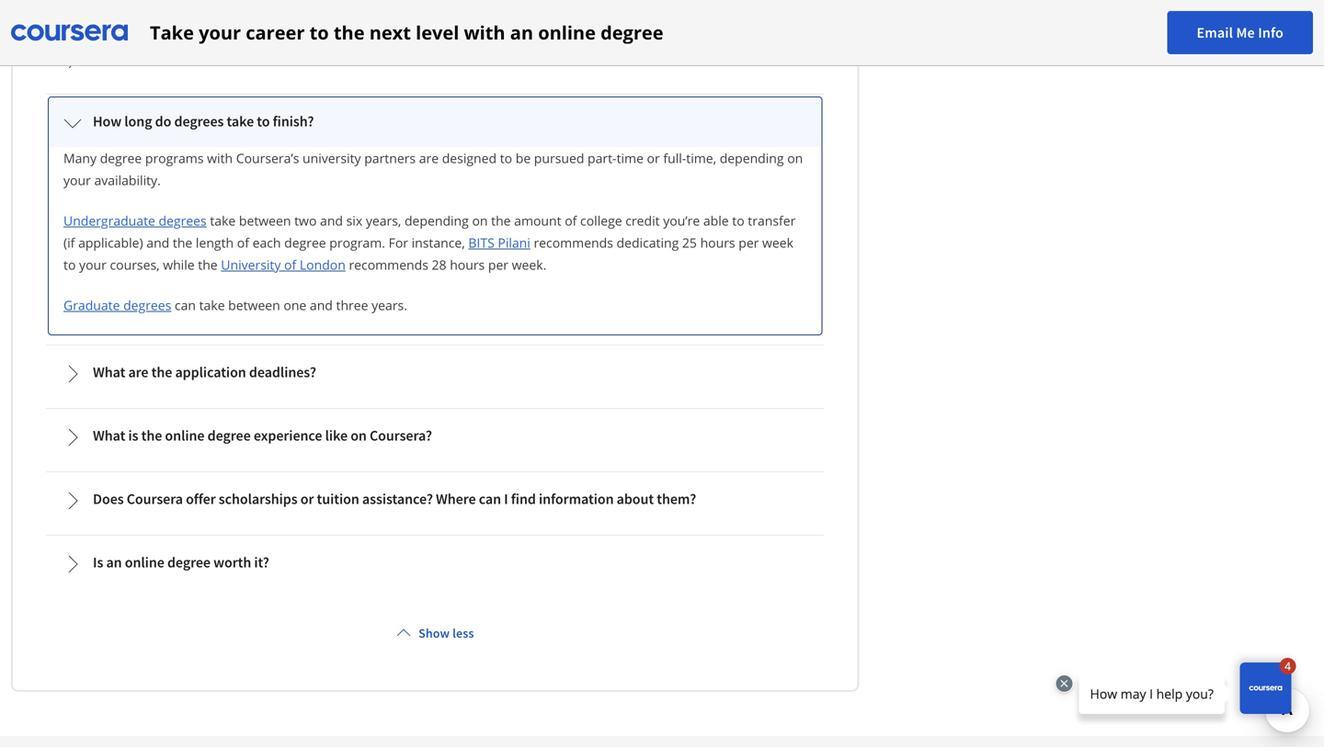 Task type: locate. For each thing, give the bounding box(es) containing it.
0 vertical spatial hours
[[700, 234, 735, 251]]

0 vertical spatial recommends
[[534, 234, 613, 251]]

amount
[[514, 212, 561, 229]]

your right take
[[199, 20, 241, 45]]

are inside dropdown button
[[128, 363, 149, 382]]

can down 'while'
[[175, 297, 196, 314]]

1 vertical spatial depending
[[405, 212, 469, 229]]

what left the is
[[93, 427, 125, 445]]

1 vertical spatial on
[[472, 212, 488, 229]]

bits pilani
[[468, 234, 530, 251]]

0 vertical spatial or
[[647, 149, 660, 167]]

while
[[163, 256, 195, 274]]

with
[[464, 20, 505, 45], [207, 149, 233, 167]]

on inside the take between two and six years, depending on the amount of college credit you're able to transfer (if applicable) and the length of each degree program. for instance,
[[472, 212, 488, 229]]

and right the one
[[310, 297, 333, 314]]

and left six
[[320, 212, 343, 229]]

with down how long do degrees take to finish?
[[207, 149, 233, 167]]

1 horizontal spatial i
[[504, 490, 508, 508]]

0 horizontal spatial or
[[300, 490, 314, 508]]

take down university
[[199, 297, 225, 314]]

1 horizontal spatial hours
[[700, 234, 735, 251]]

0 vertical spatial on
[[787, 149, 803, 167]]

to inside the take between two and six years, depending on the amount of college credit you're able to transfer (if applicable) and the length of each degree program. for instance,
[[732, 212, 745, 229]]

depending inside many degree programs with coursera's university partners are designed to be pursued part-time or full-time, depending on your availability.
[[720, 149, 784, 167]]

per down "bits pilani" link
[[488, 256, 509, 274]]

take up coursera's on the left of the page
[[227, 112, 254, 131]]

to down (if at the left of the page
[[63, 256, 76, 274]]

your down applicable)
[[79, 256, 107, 274]]

the down the length
[[198, 256, 218, 274]]

1 vertical spatial of
[[237, 234, 249, 251]]

take right can
[[127, 49, 154, 67]]

1 vertical spatial your
[[63, 171, 91, 189]]

hours down bits in the top of the page
[[450, 256, 485, 274]]

anywhere
[[330, 49, 392, 67]]

per inside recommends dedicating 25 hours per week to your courses, while the
[[739, 234, 759, 251]]

i
[[120, 49, 124, 67], [504, 490, 508, 508]]

1 vertical spatial degrees
[[159, 212, 207, 229]]

can left find
[[479, 490, 501, 508]]

your inside many degree programs with coursera's university partners are designed to be pursued part-time or full-time, depending on your availability.
[[63, 171, 91, 189]]

the
[[334, 20, 365, 45], [410, 49, 431, 67], [491, 212, 511, 229], [173, 234, 192, 251], [198, 256, 218, 274], [151, 363, 172, 382], [141, 427, 162, 445]]

2 vertical spatial degrees
[[123, 297, 171, 314]]

i right can
[[120, 49, 124, 67]]

on inside dropdown button
[[351, 427, 367, 445]]

0 vertical spatial depending
[[720, 149, 784, 167]]

0 horizontal spatial per
[[488, 256, 509, 274]]

1 horizontal spatial are
[[419, 149, 439, 167]]

can
[[175, 297, 196, 314], [479, 490, 501, 508]]

the right the is
[[141, 427, 162, 445]]

an
[[510, 20, 533, 45], [106, 554, 122, 572]]

the up the "anywhere"
[[334, 20, 365, 45]]

what down graduate degrees link
[[93, 363, 125, 382]]

to left finish?
[[257, 112, 270, 131]]

depending
[[720, 149, 784, 167], [405, 212, 469, 229]]

from
[[297, 49, 327, 67]]

degrees
[[174, 112, 224, 131], [159, 212, 207, 229], [123, 297, 171, 314]]

per
[[739, 234, 759, 251], [488, 256, 509, 274]]

finish?
[[273, 112, 314, 131]]

experience
[[254, 427, 322, 445]]

to inside many degree programs with coursera's university partners are designed to be pursued part-time or full-time, depending on your availability.
[[500, 149, 512, 167]]

1 vertical spatial i
[[504, 490, 508, 508]]

2 horizontal spatial on
[[787, 149, 803, 167]]

or
[[647, 149, 660, 167], [300, 490, 314, 508]]

pilani
[[498, 234, 530, 251]]

degrees for graduate
[[123, 297, 171, 314]]

0 vertical spatial between
[[239, 212, 291, 229]]

1 horizontal spatial per
[[739, 234, 759, 251]]

per left week
[[739, 234, 759, 251]]

depending up instance,
[[405, 212, 469, 229]]

between inside the take between two and six years, depending on the amount of college credit you're able to transfer (if applicable) and the length of each degree program. for instance,
[[239, 212, 291, 229]]

2 horizontal spatial of
[[565, 212, 577, 229]]

1 vertical spatial or
[[300, 490, 314, 508]]

the right the "in" at the top left of the page
[[410, 49, 431, 67]]

0 horizontal spatial recommends
[[349, 256, 428, 274]]

the left "application"
[[151, 363, 172, 382]]

1 horizontal spatial or
[[647, 149, 660, 167]]

0 vertical spatial your
[[199, 20, 241, 45]]

1 horizontal spatial with
[[464, 20, 505, 45]]

undergraduate degrees
[[63, 212, 207, 229]]

or left tuition
[[300, 490, 314, 508]]

2 vertical spatial your
[[79, 256, 107, 274]]

1 horizontal spatial an
[[510, 20, 533, 45]]

25
[[682, 234, 697, 251]]

0 horizontal spatial with
[[207, 149, 233, 167]]

1 horizontal spatial on
[[472, 212, 488, 229]]

find
[[511, 490, 536, 508]]

application
[[175, 363, 246, 382]]

on up transfer
[[787, 149, 803, 167]]

what is the online degree experience like on coursera?
[[93, 427, 432, 445]]

graduate degrees link
[[63, 297, 171, 314]]

and
[[320, 212, 343, 229], [146, 234, 169, 251], [310, 297, 333, 314]]

0 horizontal spatial are
[[128, 363, 149, 382]]

footer
[[0, 737, 1324, 748]]

to right able
[[732, 212, 745, 229]]

depending inside the take between two and six years, depending on the amount of college credit you're able to transfer (if applicable) and the length of each degree program. for instance,
[[405, 212, 469, 229]]

online
[[538, 20, 596, 45], [157, 49, 197, 67], [165, 427, 205, 445], [125, 554, 164, 572]]

university
[[221, 256, 281, 274]]

years.
[[372, 297, 407, 314]]

hours
[[700, 234, 735, 251], [450, 256, 485, 274]]

and up 'while'
[[146, 234, 169, 251]]

on for what is the online degree experience like on coursera?
[[351, 427, 367, 445]]

take inside the take between two and six years, depending on the amount of college credit you're able to transfer (if applicable) and the length of each degree program. for instance,
[[210, 212, 236, 229]]

list
[[42, 0, 828, 595]]

take inside 'dropdown button'
[[227, 112, 254, 131]]

or inside dropdown button
[[300, 490, 314, 508]]

level
[[416, 20, 459, 45]]

1 vertical spatial an
[[106, 554, 122, 572]]

or left full-
[[647, 149, 660, 167]]

the inside can i take online degree courses from anywhere in the world? dropdown button
[[410, 49, 431, 67]]

0 vertical spatial and
[[320, 212, 343, 229]]

0 horizontal spatial can
[[175, 297, 196, 314]]

recommends down the college
[[534, 234, 613, 251]]

on right like
[[351, 427, 367, 445]]

info
[[1258, 23, 1284, 42]]

degrees right do
[[174, 112, 224, 131]]

partners
[[364, 149, 416, 167]]

0 horizontal spatial depending
[[405, 212, 469, 229]]

2 vertical spatial on
[[351, 427, 367, 445]]

of left london
[[284, 256, 296, 274]]

0 horizontal spatial hours
[[450, 256, 485, 274]]

recommends
[[534, 234, 613, 251], [349, 256, 428, 274]]

scholarships
[[219, 490, 298, 508]]

you're
[[663, 212, 700, 229]]

to left be
[[500, 149, 512, 167]]

time,
[[686, 149, 716, 167]]

long
[[124, 112, 152, 131]]

like
[[325, 427, 348, 445]]

on up bits in the top of the page
[[472, 212, 488, 229]]

college
[[580, 212, 622, 229]]

each
[[252, 234, 281, 251]]

with inside many degree programs with coursera's university partners are designed to be pursued part-time or full-time, depending on your availability.
[[207, 149, 233, 167]]

0 vertical spatial i
[[120, 49, 124, 67]]

0 horizontal spatial on
[[351, 427, 367, 445]]

1 vertical spatial can
[[479, 490, 501, 508]]

your down many
[[63, 171, 91, 189]]

the up 'while'
[[173, 234, 192, 251]]

an right level
[[510, 20, 533, 45]]

where
[[436, 490, 476, 508]]

part-
[[588, 149, 617, 167]]

1 horizontal spatial depending
[[720, 149, 784, 167]]

1 vertical spatial what
[[93, 427, 125, 445]]

bits
[[468, 234, 494, 251]]

to inside 'dropdown button'
[[257, 112, 270, 131]]

information
[[539, 490, 614, 508]]

0 vertical spatial are
[[419, 149, 439, 167]]

0 vertical spatial degrees
[[174, 112, 224, 131]]

me
[[1236, 23, 1255, 42]]

applicable)
[[78, 234, 143, 251]]

it?
[[254, 554, 269, 572]]

deadlines?
[[249, 363, 316, 382]]

2 vertical spatial of
[[284, 256, 296, 274]]

recommends down for
[[349, 256, 428, 274]]

hours inside recommends dedicating 25 hours per week to your courses, while the
[[700, 234, 735, 251]]

for
[[389, 234, 408, 251]]

university
[[303, 149, 361, 167]]

between down university
[[228, 297, 280, 314]]

your inside recommends dedicating 25 hours per week to your courses, while the
[[79, 256, 107, 274]]

hours down able
[[700, 234, 735, 251]]

worth
[[213, 554, 251, 572]]

the inside recommends dedicating 25 hours per week to your courses, while the
[[198, 256, 218, 274]]

take your career to the next level with an online degree
[[150, 20, 664, 45]]

are up the is
[[128, 363, 149, 382]]

degrees up the length
[[159, 212, 207, 229]]

many degree programs with coursera's university partners are designed to be pursued part-time or full-time, depending on your availability.
[[63, 149, 803, 189]]

of left the college
[[565, 212, 577, 229]]

0 horizontal spatial an
[[106, 554, 122, 572]]

programs
[[145, 149, 204, 167]]

degrees down courses,
[[123, 297, 171, 314]]

1 horizontal spatial recommends
[[534, 234, 613, 251]]

1 vertical spatial per
[[488, 256, 509, 274]]

1 vertical spatial are
[[128, 363, 149, 382]]

take up the length
[[210, 212, 236, 229]]

what for what are the application deadlines?
[[93, 363, 125, 382]]

0 vertical spatial what
[[93, 363, 125, 382]]

on
[[787, 149, 803, 167], [472, 212, 488, 229], [351, 427, 367, 445]]

an right the is
[[106, 554, 122, 572]]

assistance?
[[362, 490, 433, 508]]

0 horizontal spatial i
[[120, 49, 124, 67]]

length
[[196, 234, 234, 251]]

between up the "each" at the left
[[239, 212, 291, 229]]

three
[[336, 297, 368, 314]]

what
[[93, 363, 125, 382], [93, 427, 125, 445]]

0 vertical spatial per
[[739, 234, 759, 251]]

2 what from the top
[[93, 427, 125, 445]]

1 horizontal spatial can
[[479, 490, 501, 508]]

1 vertical spatial with
[[207, 149, 233, 167]]

coursera's
[[236, 149, 299, 167]]

of up university
[[237, 234, 249, 251]]

with up 'world?'
[[464, 20, 505, 45]]

1 what from the top
[[93, 363, 125, 382]]

depending right time,
[[720, 149, 784, 167]]

i left find
[[504, 490, 508, 508]]

show
[[418, 625, 450, 642]]

1 vertical spatial recommends
[[349, 256, 428, 274]]

are down how long do degrees take to finish? 'dropdown button'
[[419, 149, 439, 167]]



Task type: vqa. For each thing, say whether or not it's contained in the screenshot.
the 25 on the right top of page
yes



Task type: describe. For each thing, give the bounding box(es) containing it.
one
[[284, 297, 306, 314]]

does coursera offer scholarships or tuition assistance? where can i find information about them?
[[93, 490, 696, 508]]

able
[[703, 212, 729, 229]]

offer
[[186, 490, 216, 508]]

take
[[150, 20, 194, 45]]

many
[[63, 149, 97, 167]]

coursera image
[[11, 18, 128, 47]]

about
[[617, 490, 654, 508]]

coursera
[[127, 490, 183, 508]]

bits pilani link
[[468, 234, 530, 251]]

availability.
[[94, 171, 161, 189]]

to inside recommends dedicating 25 hours per week to your courses, while the
[[63, 256, 76, 274]]

what are the application deadlines?
[[93, 363, 316, 382]]

recommends dedicating 25 hours per week to your courses, while the
[[63, 234, 794, 274]]

courses,
[[110, 256, 160, 274]]

is
[[128, 427, 138, 445]]

can inside does coursera offer scholarships or tuition assistance? where can i find information about them? dropdown button
[[479, 490, 501, 508]]

degrees for undergraduate
[[159, 212, 207, 229]]

how long do degrees take to finish?
[[93, 112, 314, 131]]

undergraduate degrees link
[[63, 212, 207, 229]]

transfer
[[748, 212, 796, 229]]

coursera?
[[370, 427, 432, 445]]

degrees inside 'dropdown button'
[[174, 112, 224, 131]]

university of london recommends 28 hours per week.
[[221, 256, 546, 274]]

on for take between two and six years, depending on the amount of college credit you're able to transfer (if applicable) and the length of each degree program. for instance,
[[472, 212, 488, 229]]

28
[[432, 256, 446, 274]]

how long do degrees take to finish? button
[[49, 97, 822, 147]]

list containing can i take online degree courses from anywhere in the world?
[[42, 0, 828, 595]]

london
[[300, 256, 346, 274]]

1 vertical spatial and
[[146, 234, 169, 251]]

courses
[[246, 49, 294, 67]]

or inside many degree programs with coursera's university partners are designed to be pursued part-time or full-time, depending on your availability.
[[647, 149, 660, 167]]

1 vertical spatial hours
[[450, 256, 485, 274]]

an inside dropdown button
[[106, 554, 122, 572]]

career
[[246, 20, 305, 45]]

dedicating
[[617, 234, 679, 251]]

designed
[[442, 149, 497, 167]]

degree inside the take between two and six years, depending on the amount of college credit you're able to transfer (if applicable) and the length of each degree program. for instance,
[[284, 234, 326, 251]]

the up bits pilani
[[491, 212, 511, 229]]

email
[[1197, 23, 1233, 42]]

recommends inside recommends dedicating 25 hours per week to your courses, while the
[[534, 234, 613, 251]]

can i take online degree courses from anywhere in the world? button
[[49, 34, 822, 84]]

be
[[516, 149, 531, 167]]

tuition
[[317, 490, 359, 508]]

degree inside many degree programs with coursera's university partners are designed to be pursued part-time or full-time, depending on your availability.
[[100, 149, 142, 167]]

credit
[[626, 212, 660, 229]]

in
[[395, 49, 407, 67]]

is an online degree worth it?
[[93, 554, 269, 572]]

what is the online degree experience like on coursera? button
[[49, 412, 822, 462]]

program.
[[329, 234, 385, 251]]

i inside dropdown button
[[504, 490, 508, 508]]

what are the application deadlines? button
[[49, 349, 822, 398]]

can
[[93, 49, 117, 67]]

does
[[93, 490, 124, 508]]

pursued
[[534, 149, 584, 167]]

can i take online degree courses from anywhere in the world?
[[93, 49, 477, 67]]

is
[[93, 554, 103, 572]]

0 horizontal spatial of
[[237, 234, 249, 251]]

show less
[[418, 625, 474, 642]]

0 vertical spatial of
[[565, 212, 577, 229]]

what for what is the online degree experience like on coursera?
[[93, 427, 125, 445]]

show less button
[[389, 617, 481, 650]]

0 vertical spatial can
[[175, 297, 196, 314]]

graduate
[[63, 297, 120, 314]]

on inside many degree programs with coursera's university partners are designed to be pursued part-time or full-time, depending on your availability.
[[787, 149, 803, 167]]

six
[[346, 212, 362, 229]]

to up from
[[310, 20, 329, 45]]

undergraduate
[[63, 212, 155, 229]]

how
[[93, 112, 121, 131]]

does coursera offer scholarships or tuition assistance? where can i find information about them? button
[[49, 475, 822, 525]]

do
[[155, 112, 171, 131]]

them?
[[657, 490, 696, 508]]

week.
[[512, 256, 546, 274]]

0 vertical spatial an
[[510, 20, 533, 45]]

take between two and six years, depending on the amount of college credit you're able to transfer (if applicable) and the length of each degree program. for instance,
[[63, 212, 796, 251]]

two
[[294, 212, 317, 229]]

are inside many degree programs with coursera's university partners are designed to be pursued part-time or full-time, depending on your availability.
[[419, 149, 439, 167]]

1 horizontal spatial of
[[284, 256, 296, 274]]

the inside what are the application deadlines? dropdown button
[[151, 363, 172, 382]]

email me info
[[1197, 23, 1284, 42]]

full-
[[663, 149, 686, 167]]

i inside dropdown button
[[120, 49, 124, 67]]

email me info button
[[1167, 11, 1313, 54]]

2 vertical spatial and
[[310, 297, 333, 314]]

0 vertical spatial with
[[464, 20, 505, 45]]

the inside what is the online degree experience like on coursera? dropdown button
[[141, 427, 162, 445]]

take inside dropdown button
[[127, 49, 154, 67]]

(if
[[63, 234, 75, 251]]

1 vertical spatial between
[[228, 297, 280, 314]]

university of london link
[[221, 256, 346, 274]]

instance,
[[412, 234, 465, 251]]

years,
[[366, 212, 401, 229]]

time
[[617, 149, 644, 167]]

graduate degrees can take between one and three years.
[[63, 297, 407, 314]]

world?
[[434, 49, 477, 67]]



